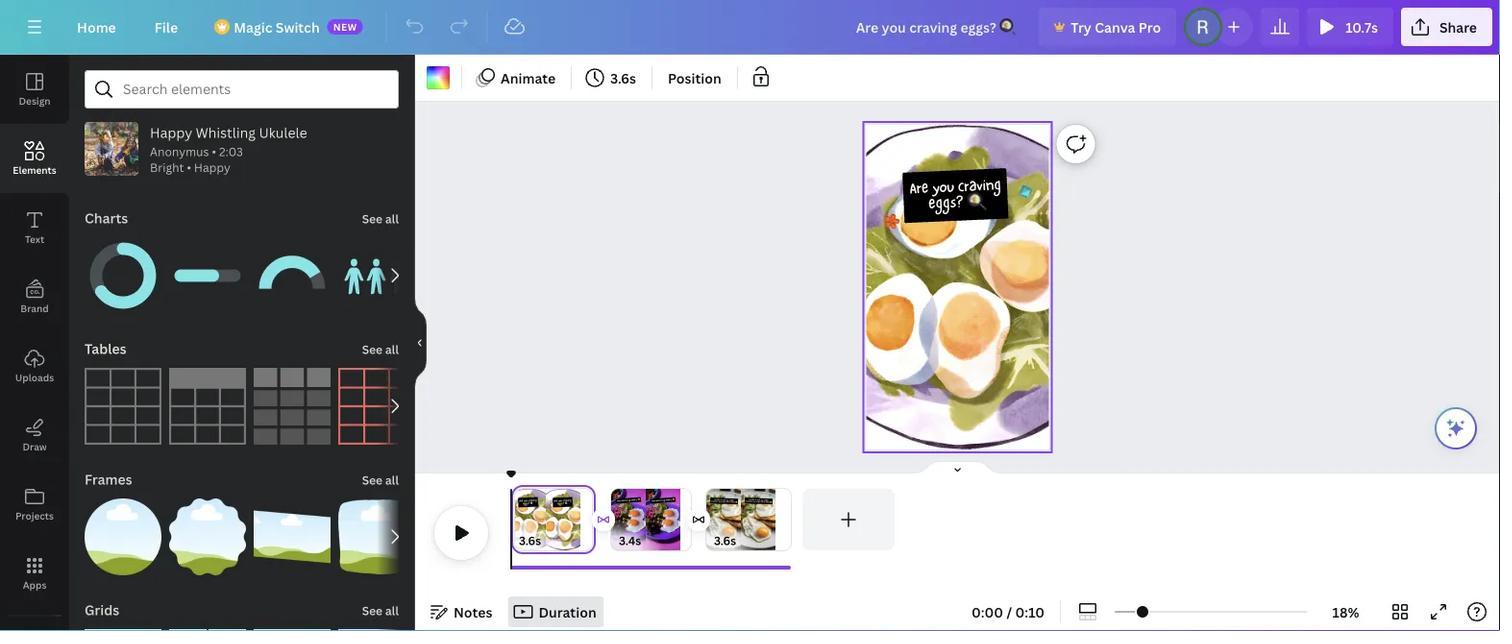Task type: describe. For each thing, give the bounding box(es) containing it.
1 add this table to the canvas image from the left
[[85, 368, 161, 445]]

all for frames
[[385, 472, 399, 488]]

magic switch
[[234, 18, 320, 36]]

apps
[[23, 579, 46, 592]]

magic media image
[[0, 624, 69, 631]]

3.4s
[[619, 533, 641, 549]]

projects button
[[0, 470, 69, 539]]

hide pages image
[[912, 460, 1004, 476]]

grids
[[85, 601, 119, 619]]

charts button
[[83, 199, 130, 237]]

file button
[[139, 8, 193, 46]]

3.4s button
[[619, 532, 641, 551]]

elements button
[[0, 124, 69, 193]]

trimming, end edge slider for 3.6s
[[778, 489, 791, 551]]

10.7s button
[[1307, 8, 1394, 46]]

see all for grids
[[362, 603, 399, 619]]

you
[[931, 174, 955, 203]]

Search elements search field
[[123, 71, 360, 108]]

anonymus
[[150, 144, 209, 159]]

18% button
[[1315, 597, 1377, 628]]

trimming, start edge slider for 3.6s
[[706, 489, 720, 551]]

1 trimming, start edge slider from the left
[[511, 489, 529, 551]]

side panel tab list
[[0, 55, 69, 631]]

all for grids
[[385, 603, 399, 619]]

eggs?
[[928, 189, 964, 219]]

see for charts
[[362, 211, 383, 227]]

try canva pro button
[[1038, 8, 1177, 46]]

#ffffff image
[[427, 66, 450, 89]]

are you craving eggs? 🍳
[[909, 172, 1001, 219]]

ukulele
[[259, 124, 307, 142]]

animate button
[[470, 62, 563, 93]]

share
[[1440, 18, 1477, 36]]

tables
[[85, 340, 126, 358]]

1 trimming, end edge slider from the left
[[579, 489, 596, 551]]

pro
[[1139, 18, 1161, 36]]

notes
[[454, 603, 493, 621]]

try canva pro
[[1071, 18, 1161, 36]]

see all button for grids
[[360, 591, 401, 630]]

slant frame image
[[254, 499, 331, 576]]

share button
[[1401, 8, 1493, 46]]

happy whistling ukulele anonymus • 2:03 bright • happy
[[150, 124, 307, 176]]

Design title text field
[[841, 8, 1031, 46]]

0 horizontal spatial 3.6s
[[519, 533, 541, 549]]

2 horizontal spatial 3.6s button
[[714, 532, 736, 551]]

see for grids
[[362, 603, 383, 619]]

1 vertical spatial happy
[[194, 160, 230, 176]]

green flower design frame image
[[169, 499, 246, 576]]

4 add this table to the canvas image from the left
[[338, 368, 415, 445]]

circle frame image
[[85, 499, 161, 576]]

3 add this table to the canvas image from the left
[[254, 368, 331, 445]]

design button
[[0, 55, 69, 124]]

Page title text field
[[549, 532, 557, 551]]

animate
[[501, 69, 556, 87]]

home link
[[62, 8, 131, 46]]

see for frames
[[362, 472, 383, 488]]

notes button
[[423, 597, 500, 628]]

1 horizontal spatial 3.6s
[[610, 69, 636, 87]]

0:00 / 0:10
[[972, 603, 1045, 621]]



Task type: vqa. For each thing, say whether or not it's contained in the screenshot.
10.7S button
yes



Task type: locate. For each thing, give the bounding box(es) containing it.
10.7s
[[1346, 18, 1378, 36]]

charts
[[85, 209, 128, 227]]

2 horizontal spatial trimming, start edge slider
[[706, 489, 720, 551]]

0 horizontal spatial 3.6s button
[[519, 532, 541, 551]]

see
[[362, 211, 383, 227], [362, 342, 383, 358], [362, 472, 383, 488], [362, 603, 383, 619]]

2 trimming, end edge slider from the left
[[678, 489, 691, 551]]

happy
[[150, 124, 192, 142], [194, 160, 230, 176]]

2 horizontal spatial trimming, end edge slider
[[778, 489, 791, 551]]

trimming, end edge slider
[[579, 489, 596, 551], [678, 489, 691, 551], [778, 489, 791, 551]]

see for tables
[[362, 342, 383, 358]]

2 all from the top
[[385, 342, 399, 358]]

group
[[85, 226, 161, 314], [169, 237, 246, 314], [254, 237, 331, 314], [338, 237, 415, 314], [85, 487, 161, 576], [169, 487, 246, 576], [254, 499, 331, 576], [338, 499, 415, 576]]

see all button for tables
[[360, 330, 401, 368]]

new
[[333, 20, 357, 33]]

grids button
[[83, 591, 121, 630]]

craving
[[957, 172, 1001, 202]]

/
[[1007, 603, 1012, 621]]

3 trimming, end edge slider from the left
[[778, 489, 791, 551]]

•
[[212, 144, 216, 159], [187, 160, 191, 176]]

1 horizontal spatial •
[[212, 144, 216, 159]]

trimming, start edge slider right 3.4s in the bottom of the page
[[706, 489, 720, 551]]

see all button for charts
[[360, 199, 401, 237]]

duration button
[[508, 597, 604, 628]]

3.6s button left position popup button
[[580, 62, 644, 93]]

elements
[[13, 163, 56, 176]]

2 trimming, start edge slider from the left
[[611, 489, 625, 551]]

0 horizontal spatial trimming, start edge slider
[[511, 489, 529, 551]]

add this table to the canvas image
[[85, 368, 161, 445], [169, 368, 246, 445], [254, 368, 331, 445], [338, 368, 415, 445]]

0:10
[[1015, 603, 1045, 621]]

trimming, start edge slider for 3.4s
[[611, 489, 625, 551]]

tables button
[[83, 330, 128, 368]]

canva assistant image
[[1445, 417, 1468, 440]]

brand button
[[0, 262, 69, 332]]

are
[[909, 175, 929, 204]]

0 vertical spatial happy
[[150, 124, 192, 142]]

uploads
[[15, 371, 54, 384]]

2:03
[[219, 144, 243, 159]]

see all for charts
[[362, 211, 399, 227]]

see all
[[362, 211, 399, 227], [362, 342, 399, 358], [362, 472, 399, 488], [362, 603, 399, 619]]

18%
[[1333, 603, 1359, 621]]

apps button
[[0, 539, 69, 608]]

see all button
[[360, 199, 401, 237], [360, 330, 401, 368], [360, 460, 401, 499], [360, 591, 401, 630]]

3.6s
[[610, 69, 636, 87], [519, 533, 541, 549], [714, 533, 736, 549]]

1 vertical spatial •
[[187, 160, 191, 176]]

2 see from the top
[[362, 342, 383, 358]]

switch
[[276, 18, 320, 36]]

2 see all from the top
[[362, 342, 399, 358]]

4 see all from the top
[[362, 603, 399, 619]]

frames
[[85, 470, 132, 489]]

2 add this table to the canvas image from the left
[[169, 368, 246, 445]]

0 horizontal spatial happy
[[150, 124, 192, 142]]

0:00
[[972, 603, 1004, 621]]

3 see all from the top
[[362, 472, 399, 488]]

all
[[385, 211, 399, 227], [385, 342, 399, 358], [385, 472, 399, 488], [385, 603, 399, 619]]

3.6s left position popup button
[[610, 69, 636, 87]]

home
[[77, 18, 116, 36]]

main menu bar
[[0, 0, 1500, 55]]

• down the anonymus
[[187, 160, 191, 176]]

1 horizontal spatial trimming, end edge slider
[[678, 489, 691, 551]]

draw
[[22, 440, 47, 453]]

3.6s right 3.4s in the bottom of the page
[[714, 533, 736, 549]]

position button
[[660, 62, 729, 93]]

trimming, start edge slider
[[511, 489, 529, 551], [611, 489, 625, 551], [706, 489, 720, 551]]

trimming, start edge slider left the page title text box
[[511, 489, 529, 551]]

happy up the anonymus
[[150, 124, 192, 142]]

frames button
[[83, 460, 134, 499]]

3 see all button from the top
[[360, 460, 401, 499]]

2 see all button from the top
[[360, 330, 401, 368]]

file
[[155, 18, 178, 36]]

0 horizontal spatial •
[[187, 160, 191, 176]]

draw button
[[0, 401, 69, 470]]

happy down 2:03
[[194, 160, 230, 176]]

bright
[[150, 160, 184, 176]]

3.6s button left the page title text box
[[519, 532, 541, 551]]

canva
[[1095, 18, 1136, 36]]

1 horizontal spatial trimming, start edge slider
[[611, 489, 625, 551]]

3 all from the top
[[385, 472, 399, 488]]

all for charts
[[385, 211, 399, 227]]

design
[[19, 94, 51, 107]]

1 horizontal spatial happy
[[194, 160, 230, 176]]

3.6s button right 3.4s 'button'
[[714, 532, 736, 551]]

4 all from the top
[[385, 603, 399, 619]]

bright, happy, 123 seconds element
[[150, 144, 243, 176]]

magic
[[234, 18, 272, 36]]

1 horizontal spatial 3.6s button
[[580, 62, 644, 93]]

4 see from the top
[[362, 603, 383, 619]]

hide image
[[414, 297, 427, 389]]

whistling
[[196, 124, 256, 142]]

1 all from the top
[[385, 211, 399, 227]]

duration
[[539, 603, 597, 621]]

4 see all button from the top
[[360, 591, 401, 630]]

3 see from the top
[[362, 472, 383, 488]]

1 see from the top
[[362, 211, 383, 227]]

see all button for frames
[[360, 460, 401, 499]]

projects
[[15, 509, 54, 522]]

see all for frames
[[362, 472, 399, 488]]

position
[[668, 69, 722, 87]]

3.6s left the page title text box
[[519, 533, 541, 549]]

uploads button
[[0, 332, 69, 401]]

brand
[[20, 302, 49, 315]]

text button
[[0, 193, 69, 262]]

1 see all button from the top
[[360, 199, 401, 237]]

try
[[1071, 18, 1092, 36]]

2 horizontal spatial 3.6s
[[714, 533, 736, 549]]

🍳
[[967, 188, 983, 217]]

3.6s button
[[580, 62, 644, 93], [519, 532, 541, 551], [714, 532, 736, 551]]

all for tables
[[385, 342, 399, 358]]

trimming, start edge slider right the page title text box
[[611, 489, 625, 551]]

see all for tables
[[362, 342, 399, 358]]

text
[[25, 233, 44, 246]]

1 see all from the top
[[362, 211, 399, 227]]

3 trimming, start edge slider from the left
[[706, 489, 720, 551]]

trimming, end edge slider for 3.4s
[[678, 489, 691, 551]]

• left 2:03
[[212, 144, 216, 159]]

0 vertical spatial •
[[212, 144, 216, 159]]

0 horizontal spatial trimming, end edge slider
[[579, 489, 596, 551]]



